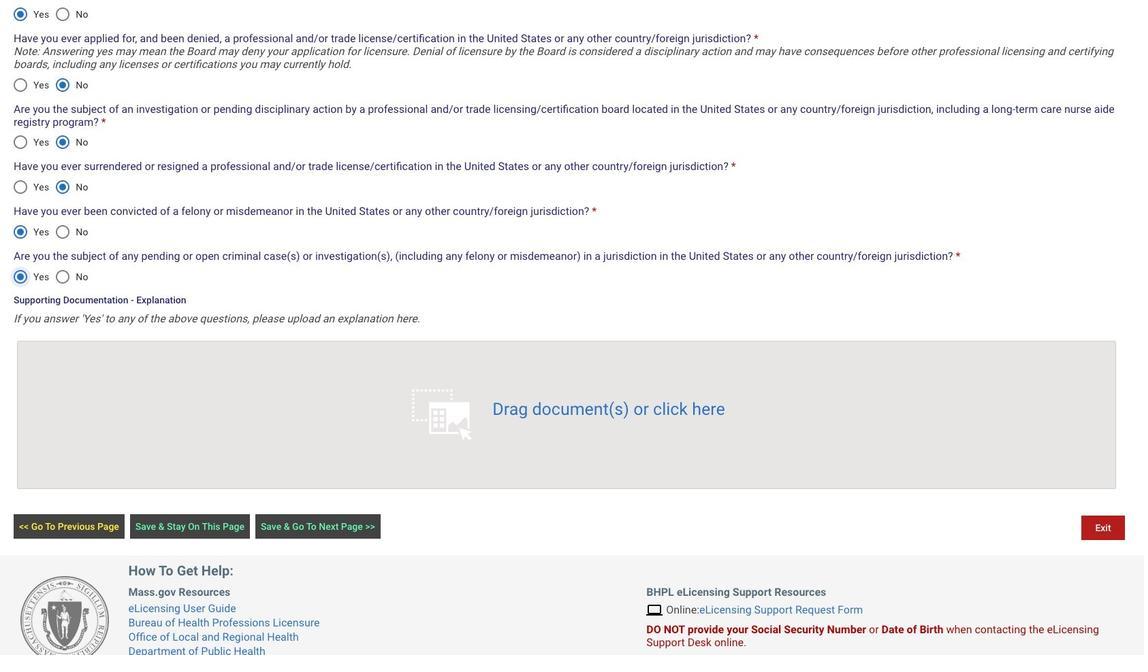 Task type: vqa. For each thing, say whether or not it's contained in the screenshot.
leftmost no color image
no



Task type: locate. For each thing, give the bounding box(es) containing it.
1 option group from the top
[[6, 0, 95, 30]]

option group
[[6, 0, 95, 30], [6, 68, 95, 101], [6, 126, 95, 159], [6, 171, 95, 204], [6, 216, 95, 248], [6, 261, 95, 293]]

5 option group from the top
[[6, 216, 95, 248]]



Task type: describe. For each thing, give the bounding box(es) containing it.
4 option group from the top
[[6, 171, 95, 204]]

2 option group from the top
[[6, 68, 95, 101]]

massachusetts state seal image
[[20, 577, 109, 656]]

3 option group from the top
[[6, 126, 95, 159]]

6 option group from the top
[[6, 261, 95, 293]]



